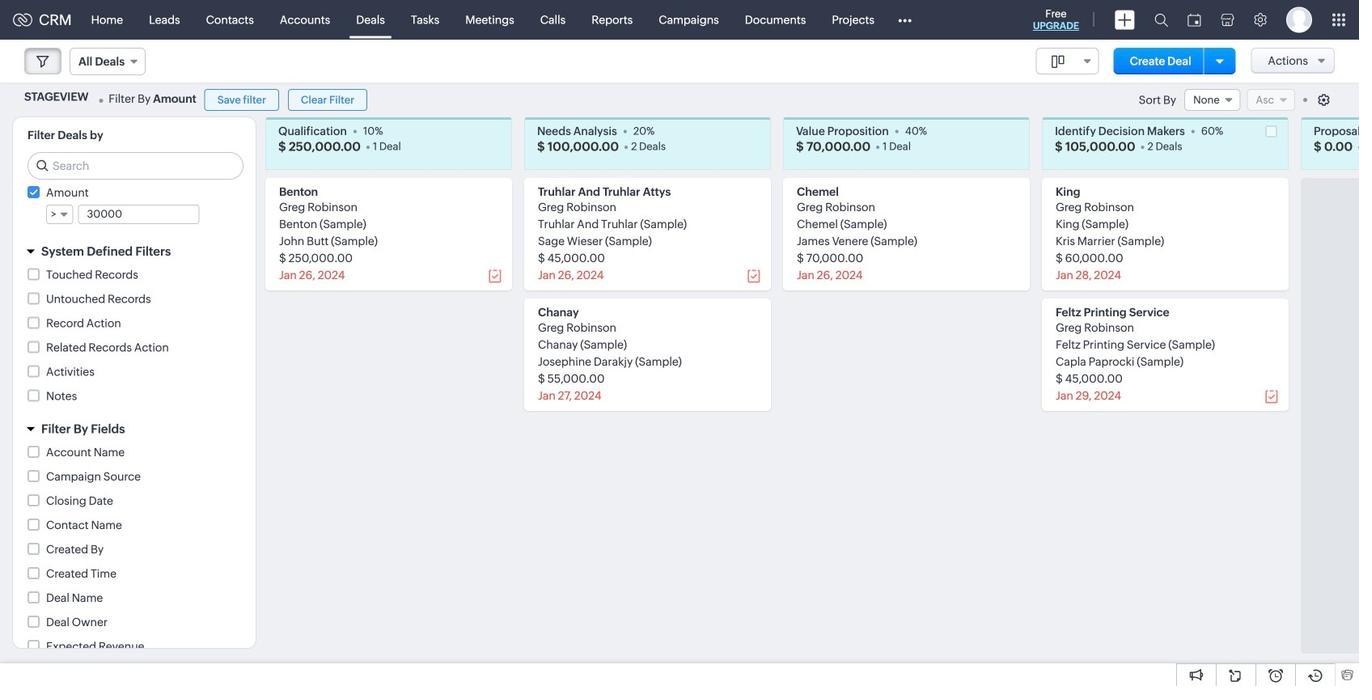 Task type: locate. For each thing, give the bounding box(es) containing it.
search image
[[1155, 13, 1169, 27]]

Other Modules field
[[888, 7, 923, 33]]

Type here text field
[[79, 206, 199, 223]]

create menu image
[[1115, 10, 1135, 30]]

search element
[[1145, 0, 1178, 40]]

logo image
[[13, 13, 32, 26]]

create menu element
[[1105, 0, 1145, 39]]

None field
[[70, 48, 146, 75], [1036, 48, 1100, 74], [1185, 89, 1241, 111], [46, 205, 73, 224], [70, 48, 146, 75], [1185, 89, 1241, 111], [46, 205, 73, 224]]



Task type: vqa. For each thing, say whether or not it's contained in the screenshot.
CHATS image
no



Task type: describe. For each thing, give the bounding box(es) containing it.
profile image
[[1287, 7, 1313, 33]]

none field "size"
[[1036, 48, 1100, 74]]

calendar image
[[1188, 13, 1202, 26]]

profile element
[[1277, 0, 1322, 39]]

size image
[[1052, 54, 1065, 69]]

Search text field
[[28, 153, 243, 179]]



